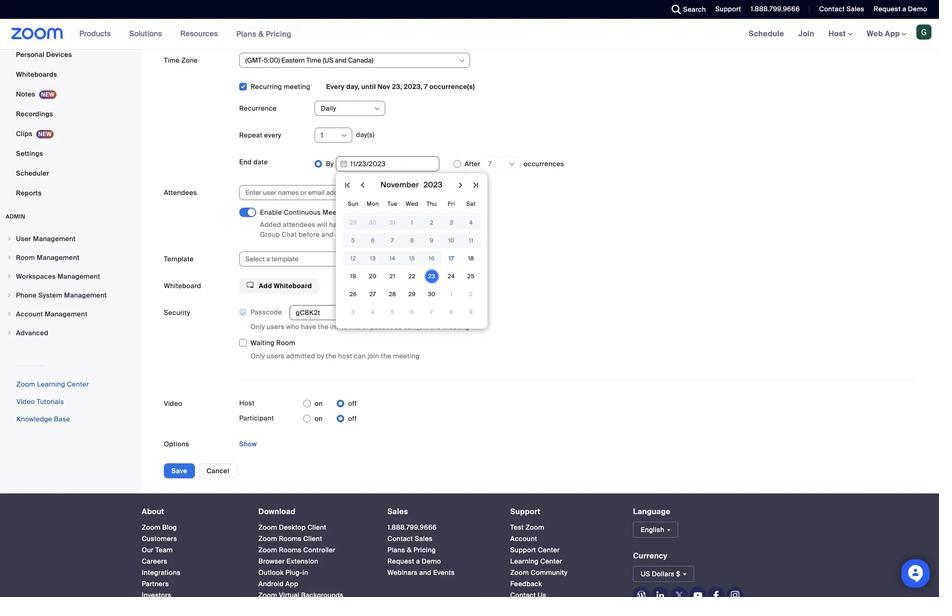 Task type: vqa. For each thing, say whether or not it's contained in the screenshot.
First and Last Name "text field"
no



Task type: locate. For each thing, give the bounding box(es) containing it.
25 button
[[466, 271, 477, 282]]

1 vertical spatial show options image
[[508, 161, 516, 168]]

join right passcode on the left bottom of page
[[417, 323, 429, 331]]

10 button
[[446, 235, 457, 246]]

1 horizontal spatial sales
[[415, 535, 433, 543]]

rooms down zoom rooms client link
[[279, 546, 302, 555]]

management up room management
[[33, 235, 76, 243]]

profile picture image
[[917, 24, 932, 40]]

november
[[381, 180, 419, 190]]

0 vertical spatial have
[[329, 221, 344, 229]]

attendees
[[164, 188, 197, 197]]

join
[[799, 29, 815, 39]]

show options image
[[458, 57, 466, 65], [374, 105, 381, 113]]

a inside 1.888.799.9666 contact sales plans & pricing request a demo webinars and events
[[416, 557, 420, 566]]

customers link
[[142, 535, 177, 543]]

0 horizontal spatial 2 button
[[426, 217, 438, 228]]

6 button down to at the left top of page
[[367, 235, 379, 246]]

video up knowledge
[[16, 398, 35, 406]]

management for workspaces management
[[57, 273, 100, 281]]

right image for phone
[[7, 293, 12, 298]]

2 rooms from the top
[[279, 546, 302, 555]]

1 horizontal spatial 9
[[469, 309, 473, 316]]

meeting
[[323, 208, 349, 217], [391, 221, 418, 229]]

management up advanced 'menu item'
[[45, 310, 88, 319]]

9 up 16 button
[[430, 237, 434, 245]]

2 for top 2 button
[[430, 219, 434, 227]]

zoom
[[16, 380, 35, 389], [142, 523, 161, 532], [259, 523, 277, 532], [526, 523, 544, 532], [259, 535, 277, 543], [259, 546, 277, 555], [511, 569, 529, 577]]

day,
[[346, 82, 360, 91]]

off inside "host" option group
[[348, 400, 357, 408]]

1 vertical spatial 4 button
[[367, 307, 379, 318]]

2 right image from the top
[[7, 293, 12, 298]]

host up participant
[[239, 399, 255, 408]]

7 down 31 button
[[391, 237, 394, 245]]

23
[[428, 273, 435, 280]]

can
[[303, 15, 315, 24], [404, 323, 416, 331], [354, 352, 366, 361]]

1 phone from the top
[[16, 11, 37, 20]]

request up web app dropdown button
[[874, 5, 901, 13]]

right image left 'advanced'
[[7, 330, 12, 336]]

1 vertical spatial phone
[[16, 291, 37, 300]]

support
[[332, 15, 357, 24]]

11
[[469, 237, 474, 245]]

1 inside 1 dropdown button
[[321, 131, 323, 139]]

4 down "27"
[[371, 309, 375, 316]]

9 for the bottommost 9 button
[[469, 309, 473, 316]]

2 vertical spatial meeting
[[393, 352, 420, 361]]

plans inside the product information navigation
[[236, 29, 257, 39]]

personal up whiteboards
[[16, 51, 44, 59]]

phone for phone system management
[[16, 291, 37, 300]]

1.888.799.9666 for 1.888.799.9666
[[751, 5, 800, 13]]

right image inside "phone system management" menu item
[[7, 293, 12, 298]]

waiting
[[251, 339, 275, 347]]

1 right image from the top
[[7, 274, 12, 280]]

1 on from the top
[[315, 400, 323, 408]]

23,
[[392, 82, 402, 91]]

on down "host" option group
[[315, 415, 323, 423]]

have
[[329, 221, 344, 229], [301, 323, 316, 331]]

Date Picker text field
[[336, 156, 439, 171]]

1 horizontal spatial account
[[511, 535, 537, 543]]

1.888.799.9666 for 1.888.799.9666 contact sales plans & pricing request a demo webinars and events
[[388, 523, 437, 532]]

english
[[641, 526, 665, 534]]

room down user
[[16, 254, 35, 262]]

1 horizontal spatial video
[[164, 400, 182, 408]]

personal for personal devices
[[16, 51, 44, 59]]

demo up 'webinars and events' link
[[422, 557, 441, 566]]

1 users from the top
[[267, 323, 285, 331]]

app
[[885, 29, 900, 39], [286, 580, 298, 588]]

0 vertical spatial contact
[[820, 5, 845, 13]]

20 button
[[367, 271, 379, 282]]

0 horizontal spatial and
[[322, 230, 334, 239]]

knowledge
[[16, 415, 52, 424]]

right image left user
[[7, 236, 12, 242]]

7 for right 7 button
[[430, 309, 433, 316]]

end date
[[239, 158, 268, 166]]

whiteboard inside button
[[274, 282, 312, 290]]

right image inside account management menu item
[[7, 312, 12, 317]]

1 vertical spatial demo
[[422, 557, 441, 566]]

account management menu item
[[0, 306, 139, 323]]

3 for right 3 button
[[450, 219, 453, 227]]

1 for the bottommost 1 button
[[450, 291, 453, 298]]

current
[[263, 15, 286, 24]]

personal menu menu
[[0, 0, 139, 204]]

on inside the participant option group
[[315, 415, 323, 423]]

occurrence(s)
[[430, 82, 475, 91]]

1 off from the top
[[348, 400, 357, 408]]

2 button down thu
[[426, 217, 438, 228]]

admin menu menu
[[0, 230, 139, 343]]

personal contacts link
[[0, 26, 139, 45]]

zoom learning center link
[[16, 380, 89, 389]]

27 button
[[367, 289, 379, 300]]

8 button up 15 button
[[407, 235, 418, 246]]

4 button up the "or"
[[367, 307, 379, 318]]

1 horizontal spatial 9 button
[[466, 307, 477, 318]]

0 vertical spatial host
[[829, 29, 848, 39]]

contact down 1.888.799.9666 "link"
[[388, 535, 413, 543]]

30 button down 23 button
[[426, 289, 438, 300]]

&
[[259, 29, 264, 39], [407, 546, 412, 555]]

0 vertical spatial 2
[[430, 219, 434, 227]]

1 vertical spatial app
[[286, 580, 298, 588]]

users down waiting room
[[267, 352, 285, 361]]

1 horizontal spatial 8
[[450, 309, 453, 316]]

android
[[259, 580, 284, 588]]

phone up zoom logo
[[16, 11, 37, 20]]

1.888.799.9666 inside 1.888.799.9666 contact sales plans & pricing request a demo webinars and events
[[388, 523, 437, 532]]

3 right image from the top
[[7, 330, 12, 336]]

0 vertical spatial 8
[[410, 237, 414, 245]]

0 horizontal spatial request
[[388, 557, 414, 566]]

right image
[[7, 274, 12, 280], [7, 293, 12, 298], [7, 330, 12, 336]]

2 horizontal spatial 1
[[450, 291, 453, 298]]

management down workspaces management menu item
[[64, 291, 107, 300]]

meeting
[[284, 82, 310, 91], [443, 323, 470, 331], [393, 352, 420, 361]]

pricing up 'webinars and events' link
[[414, 546, 436, 555]]

2 down 25
[[469, 291, 473, 298]]

video tutorials link
[[16, 398, 64, 406]]

pricing down current
[[266, 29, 292, 39]]

request a demo
[[874, 5, 928, 13]]

0 horizontal spatial 30 button
[[367, 217, 379, 228]]

right image left room management
[[7, 255, 12, 261]]

our team link
[[142, 546, 173, 555]]

show options image for occurrences
[[508, 161, 516, 168]]

off inside the participant option group
[[348, 415, 357, 423]]

0 horizontal spatial 5 button
[[348, 235, 359, 246]]

1 horizontal spatial host
[[829, 29, 848, 39]]

reports link
[[0, 184, 139, 203]]

app inside meetings navigation
[[885, 29, 900, 39]]

right image inside user management menu item
[[7, 236, 12, 242]]

4 up 11 on the top of the page
[[469, 219, 473, 227]]

0 horizontal spatial 9
[[430, 237, 434, 245]]

banner
[[0, 19, 939, 49]]

1 whiteboard from the left
[[164, 282, 201, 290]]

None text field
[[290, 306, 360, 321]]

phone inside phone link
[[16, 11, 37, 20]]

& inside 1.888.799.9666 contact sales plans & pricing request a demo webinars and events
[[407, 546, 412, 555]]

can inside the your current plan can only support 40 minutes per meeting. need more time? upgrade now
[[303, 15, 315, 24]]

show options image left occurrences
[[508, 161, 516, 168]]

contacts
[[46, 31, 76, 39]]

0 horizontal spatial 29
[[350, 219, 357, 227]]

1 horizontal spatial pricing
[[414, 546, 436, 555]]

a up 'webinars and events' link
[[416, 557, 420, 566]]

app right the web at right
[[885, 29, 900, 39]]

account management
[[16, 310, 88, 319]]

plans & pricing link
[[236, 29, 292, 39], [236, 29, 292, 39], [388, 546, 436, 555]]

0 vertical spatial 8 button
[[407, 235, 418, 246]]

previous year,november 2022 image
[[342, 180, 353, 191]]

on inside "host" option group
[[315, 400, 323, 408]]

0 vertical spatial and
[[322, 230, 334, 239]]

1 horizontal spatial 1.888.799.9666
[[751, 5, 800, 13]]

5 button down access
[[348, 235, 359, 246]]

1 vertical spatial right image
[[7, 293, 12, 298]]

and inside enable continuous meeting chat added attendees will have access to the meeting group chat before and after the meeting.
[[322, 230, 334, 239]]

1 vertical spatial center
[[538, 546, 560, 555]]

room
[[16, 254, 35, 262], [276, 339, 295, 347]]

5 right 'after'
[[351, 237, 355, 245]]

1 horizontal spatial meeting
[[391, 221, 418, 229]]

8 button down 24 at left top
[[446, 307, 457, 318]]

7 right after
[[488, 160, 492, 168]]

meeting up will
[[323, 208, 349, 217]]

0 horizontal spatial 4 button
[[367, 307, 379, 318]]

show options image for day(s)
[[341, 132, 348, 139]]

0 horizontal spatial 2
[[430, 219, 434, 227]]

plans down 'your'
[[236, 29, 257, 39]]

link
[[349, 323, 360, 331]]

0 vertical spatial 5
[[351, 237, 355, 245]]

only up waiting
[[251, 323, 265, 331]]

1 horizontal spatial app
[[885, 29, 900, 39]]

learning down support center link
[[511, 557, 539, 566]]

join right the host
[[368, 352, 379, 361]]

1 horizontal spatial meeting
[[393, 352, 420, 361]]

phone system management menu item
[[0, 287, 139, 305]]

3 right image from the top
[[7, 312, 12, 317]]

english button
[[633, 522, 679, 538]]

1 vertical spatial meeting
[[443, 323, 470, 331]]

account inside menu item
[[16, 310, 43, 319]]

0 vertical spatial a
[[903, 5, 907, 13]]

plans
[[236, 29, 257, 39], [388, 546, 405, 555]]

1 horizontal spatial 5 button
[[387, 307, 398, 318]]

1 right image from the top
[[7, 236, 12, 242]]

desktop
[[279, 523, 306, 532]]

show options image for time zone
[[458, 57, 466, 65]]

0 vertical spatial meeting.
[[409, 15, 438, 24]]

settings
[[16, 150, 43, 158]]

test zoom account support center learning center zoom community feedback
[[511, 523, 568, 588]]

0 vertical spatial client
[[308, 523, 326, 532]]

1 horizontal spatial learning
[[511, 557, 539, 566]]

6 down the 22
[[410, 309, 414, 316]]

more
[[266, 25, 283, 33]]

users up waiting room
[[267, 323, 285, 331]]

show options image inside end date option group
[[508, 161, 516, 168]]

host down 'contact sales' at top right
[[829, 29, 848, 39]]

show options image up occurrence(s)
[[458, 57, 466, 65]]

currency
[[633, 551, 668, 561]]

by
[[317, 352, 324, 361]]

8 up 15 button
[[410, 237, 414, 245]]

on up the participant option group
[[315, 400, 323, 408]]

1 horizontal spatial have
[[329, 221, 344, 229]]

2 off from the top
[[348, 415, 357, 423]]

5 up passcode on the left bottom of page
[[391, 309, 394, 316]]

29 up 'after'
[[350, 219, 357, 227]]

& inside the product information navigation
[[259, 29, 264, 39]]

0 horizontal spatial a
[[416, 557, 420, 566]]

center up learning center link
[[538, 546, 560, 555]]

whiteboard right add
[[274, 282, 312, 290]]

demo up profile picture
[[908, 5, 928, 13]]

host inside meetings navigation
[[829, 29, 848, 39]]

on for participant
[[315, 415, 323, 423]]

1 horizontal spatial room
[[276, 339, 295, 347]]

1 vertical spatial personal
[[16, 51, 44, 59]]

1 horizontal spatial 3
[[450, 219, 453, 227]]

0 vertical spatial app
[[885, 29, 900, 39]]

room management
[[16, 254, 80, 262]]

0 horizontal spatial 3 button
[[348, 307, 359, 318]]

management for room management
[[37, 254, 80, 262]]

host
[[338, 352, 352, 361]]

download link
[[259, 507, 296, 517]]

9 down 25
[[469, 309, 473, 316]]

pricing inside the product information navigation
[[266, 29, 292, 39]]

resources button
[[180, 19, 222, 49]]

video tutorials
[[16, 398, 64, 406]]

25
[[468, 273, 475, 280]]

6 down to at the left top of page
[[371, 237, 375, 245]]

meeting. down to at the left top of page
[[364, 230, 393, 239]]

settings link
[[0, 144, 139, 163]]

off down "host" option group
[[348, 415, 357, 423]]

2 only from the top
[[251, 352, 265, 361]]

add whiteboard button
[[239, 279, 320, 294]]

only for only users admitted by the host can join the meeting
[[251, 352, 265, 361]]

1 personal from the top
[[16, 31, 44, 39]]

1 down "24" button
[[450, 291, 453, 298]]

center up base
[[67, 380, 89, 389]]

31
[[390, 219, 395, 227]]

1 vertical spatial 1.888.799.9666
[[388, 523, 437, 532]]

rooms
[[279, 535, 302, 543], [279, 546, 302, 555]]

will
[[317, 221, 327, 229]]

1 vertical spatial 30 button
[[426, 289, 438, 300]]

right image left workspaces
[[7, 274, 12, 280]]

only down waiting
[[251, 352, 265, 361]]

& left 'more'
[[259, 29, 264, 39]]

security group
[[239, 305, 917, 362]]

partners link
[[142, 580, 169, 588]]

1 vertical spatial 6
[[410, 309, 414, 316]]

1 vertical spatial join
[[368, 352, 379, 361]]

chat down attendees
[[282, 230, 297, 239]]

every day, until nov 23, 2023, 7 occurrence(s)
[[325, 82, 475, 91]]

0 vertical spatial show options image
[[341, 132, 348, 139]]

controller
[[303, 546, 336, 555]]

right image inside "room management" menu item
[[7, 255, 12, 261]]

2 for the rightmost 2 button
[[469, 291, 473, 298]]

0 horizontal spatial learning
[[37, 380, 65, 389]]

12
[[350, 255, 356, 262]]

sales up 1.888.799.9666 "link"
[[388, 507, 408, 517]]

can right the host
[[354, 352, 366, 361]]

12 button
[[348, 253, 359, 264]]

0 vertical spatial 3 button
[[446, 217, 457, 228]]

management up workspaces management
[[37, 254, 80, 262]]

have inside security group
[[301, 323, 316, 331]]

1 horizontal spatial 2 button
[[466, 289, 477, 300]]

0 vertical spatial plans
[[236, 29, 257, 39]]

0 vertical spatial right image
[[7, 236, 12, 242]]

can left the only
[[303, 15, 315, 24]]

1 vertical spatial right image
[[7, 255, 12, 261]]

0 horizontal spatial 5
[[351, 237, 355, 245]]

zoom inside zoom blog customers our team careers integrations partners
[[142, 523, 161, 532]]

0 horizontal spatial show options image
[[374, 105, 381, 113]]

1 horizontal spatial contact
[[820, 5, 845, 13]]

4 button up 11 button
[[466, 217, 477, 228]]

1 vertical spatial account
[[511, 535, 537, 543]]

workspaces management
[[16, 273, 100, 281]]

0 horizontal spatial 6
[[371, 237, 375, 245]]

minutes
[[369, 15, 395, 24]]

room inside menu item
[[16, 254, 35, 262]]

3 button up 10 button
[[446, 217, 457, 228]]

2 phone from the top
[[16, 291, 37, 300]]

30 down mon
[[369, 219, 377, 227]]

1 vertical spatial and
[[419, 569, 432, 577]]

november 2023
[[381, 180, 443, 190]]

chat down sun
[[351, 208, 366, 217]]

0 vertical spatial meeting
[[323, 208, 349, 217]]

admin
[[6, 213, 25, 221]]

after
[[465, 160, 480, 168]]

& down 1.888.799.9666 "link"
[[407, 546, 412, 555]]

every
[[264, 131, 281, 139]]

learning up tutorials
[[37, 380, 65, 389]]

outlook plug-in link
[[259, 569, 308, 577]]

show options image
[[341, 132, 348, 139], [508, 161, 516, 168]]

1 button down wed
[[407, 217, 418, 228]]

0 horizontal spatial 1 button
[[407, 217, 418, 228]]

account down test zoom link at the right of the page
[[511, 535, 537, 543]]

waiting room
[[251, 339, 295, 347]]

2023
[[424, 180, 443, 190]]

2 right image from the top
[[7, 255, 12, 261]]

resources
[[180, 29, 218, 39]]

on
[[315, 400, 323, 408], [315, 415, 323, 423]]

meeting. right per at the left top
[[409, 15, 438, 24]]

2 personal from the top
[[16, 51, 44, 59]]

end date option group
[[315, 155, 917, 173]]

management down "room management" menu item
[[57, 273, 100, 281]]

Persistent Chat, enter email address,Enter user names or email addresses text field
[[245, 186, 456, 200]]

right image inside workspaces management menu item
[[7, 274, 12, 280]]

0 horizontal spatial 30
[[369, 219, 377, 227]]

1 vertical spatial users
[[267, 352, 285, 361]]

0 horizontal spatial 6 button
[[367, 235, 379, 246]]

0 horizontal spatial pricing
[[266, 29, 292, 39]]

30 button down mon
[[367, 217, 379, 228]]

right image left the "system"
[[7, 293, 12, 298]]

9 button down 25
[[466, 307, 477, 318]]

meeting down wed
[[391, 221, 418, 229]]

every
[[326, 82, 345, 91]]

extension
[[287, 557, 318, 566]]

2 users from the top
[[267, 352, 285, 361]]

7 button down 23 button
[[426, 307, 438, 318]]

0 horizontal spatial plans
[[236, 29, 257, 39]]

7 inside dropdown button
[[488, 160, 492, 168]]

29 button up 'after'
[[348, 217, 359, 228]]

before
[[299, 230, 320, 239]]

until
[[361, 82, 376, 91]]

off
[[348, 400, 357, 408], [348, 415, 357, 423]]

0 horizontal spatial demo
[[422, 557, 441, 566]]

management for user management
[[33, 235, 76, 243]]

2 vertical spatial sales
[[415, 535, 433, 543]]

7 button up 14 button
[[387, 235, 398, 246]]

user management menu item
[[0, 230, 139, 248]]

0 horizontal spatial 29 button
[[348, 217, 359, 228]]

support right search
[[716, 5, 741, 13]]

1.888.799.9666
[[751, 5, 800, 13], [388, 523, 437, 532]]

24 button
[[446, 271, 457, 282]]

right image
[[7, 236, 12, 242], [7, 255, 12, 261], [7, 312, 12, 317]]

1.888.799.9666 down sales link
[[388, 523, 437, 532]]

1 horizontal spatial meeting.
[[409, 15, 438, 24]]

users for who
[[267, 323, 285, 331]]

0 vertical spatial account
[[16, 310, 43, 319]]

1 vertical spatial 6 button
[[407, 307, 418, 318]]

2023,
[[404, 82, 423, 91]]

support down account link
[[511, 546, 536, 555]]

contact inside 1.888.799.9666 contact sales plans & pricing request a demo webinars and events
[[388, 535, 413, 543]]

sales up 'host' dropdown button at the right of the page
[[847, 5, 865, 13]]

blog
[[162, 523, 177, 532]]

0 vertical spatial pricing
[[266, 29, 292, 39]]

1 vertical spatial off
[[348, 415, 357, 423]]

phone inside "phone system management" menu item
[[16, 291, 37, 300]]

0 vertical spatial 6
[[371, 237, 375, 245]]

rooms down 'desktop'
[[279, 535, 302, 543]]

web app button
[[867, 29, 907, 39]]

4 button
[[466, 217, 477, 228], [367, 307, 379, 318]]

16 button
[[426, 253, 438, 264]]

1.888.799.9666 up schedule
[[751, 5, 800, 13]]

right image for workspaces
[[7, 274, 12, 280]]

0 horizontal spatial sales
[[388, 507, 408, 517]]

have inside enable continuous meeting chat added attendees will have access to the meeting group chat before and after the meeting.
[[329, 221, 344, 229]]

can right passcode on the left bottom of page
[[404, 323, 416, 331]]

15 button
[[407, 253, 418, 264]]

1 button down "24" button
[[446, 289, 457, 300]]

0 vertical spatial 3
[[450, 219, 453, 227]]

management
[[33, 235, 76, 243], [37, 254, 80, 262], [57, 273, 100, 281], [64, 291, 107, 300], [45, 310, 88, 319]]

request inside 1.888.799.9666 contact sales plans & pricing request a demo webinars and events
[[388, 557, 414, 566]]

29 button
[[348, 217, 359, 228], [407, 289, 418, 300]]

29 for the topmost 29 'button'
[[350, 219, 357, 227]]

1 vertical spatial contact
[[388, 535, 413, 543]]

support center link
[[511, 546, 560, 555]]

request up the webinars
[[388, 557, 414, 566]]

learning center link
[[511, 557, 563, 566]]

0 vertical spatial off
[[348, 400, 357, 408]]

video for video tutorials
[[16, 398, 35, 406]]

options
[[164, 440, 189, 449]]

schedule
[[749, 29, 784, 39]]

center up community
[[541, 557, 563, 566]]

off for host
[[348, 400, 357, 408]]

2 whiteboard from the left
[[274, 282, 312, 290]]

previous month,october 2023 image
[[357, 180, 368, 191]]

1 down wed
[[411, 219, 413, 227]]

30 down 23
[[428, 291, 436, 298]]

have up 'after'
[[329, 221, 344, 229]]

1 horizontal spatial &
[[407, 546, 412, 555]]

right image left the account management
[[7, 312, 12, 317]]

2 on from the top
[[315, 415, 323, 423]]

1 only from the top
[[251, 323, 265, 331]]

29 button down the 22
[[407, 289, 418, 300]]

1 horizontal spatial whiteboard
[[274, 282, 312, 290]]

app down plug-
[[286, 580, 298, 588]]



Task type: describe. For each thing, give the bounding box(es) containing it.
0 vertical spatial 7 button
[[387, 235, 398, 246]]

account link
[[511, 535, 537, 543]]

7 for 7 dropdown button
[[488, 160, 492, 168]]

support inside test zoom account support center learning center zoom community feedback
[[511, 546, 536, 555]]

0 vertical spatial 4
[[469, 219, 473, 227]]

off for participant
[[348, 415, 357, 423]]

android app link
[[259, 580, 298, 588]]

1 vertical spatial 5 button
[[387, 307, 398, 318]]

0 vertical spatial support
[[716, 5, 741, 13]]

daily button
[[321, 101, 373, 115]]

1 vertical spatial 1 button
[[446, 289, 457, 300]]

video for video
[[164, 400, 182, 408]]

1 horizontal spatial 6 button
[[407, 307, 418, 318]]

18
[[468, 255, 474, 262]]

add whiteboard
[[257, 282, 312, 290]]

web app
[[867, 29, 900, 39]]

or
[[362, 323, 369, 331]]

1 rooms from the top
[[279, 535, 302, 543]]

plans & pricing
[[236, 29, 292, 39]]

account inside test zoom account support center learning center zoom community feedback
[[511, 535, 537, 543]]

community
[[531, 569, 568, 577]]

host option group
[[303, 396, 357, 412]]

plans inside 1.888.799.9666 contact sales plans & pricing request a demo webinars and events
[[388, 546, 405, 555]]

1 vertical spatial 30
[[428, 291, 436, 298]]

after
[[335, 230, 350, 239]]

webinars and events link
[[388, 569, 455, 577]]

19
[[350, 273, 356, 280]]

zoom desktop client link
[[259, 523, 326, 532]]

1 vertical spatial support
[[511, 507, 541, 517]]

template
[[164, 255, 194, 263]]

1 vertical spatial 9 button
[[466, 307, 477, 318]]

zoom rooms client link
[[259, 535, 322, 543]]

host button
[[829, 29, 853, 39]]

search button
[[665, 0, 709, 19]]

14 button
[[387, 253, 398, 264]]

on for host
[[315, 400, 323, 408]]

thu
[[427, 200, 437, 208]]

advanced menu item
[[0, 324, 139, 342]]

1 horizontal spatial a
[[903, 5, 907, 13]]

save button
[[164, 464, 195, 479]]

learning inside test zoom account support center learning center zoom community feedback
[[511, 557, 539, 566]]

personal for personal contacts
[[16, 31, 44, 39]]

pricing inside 1.888.799.9666 contact sales plans & pricing request a demo webinars and events
[[414, 546, 436, 555]]

feedback button
[[511, 580, 542, 588]]

banner containing products
[[0, 19, 939, 49]]

zoom blog customers our team careers integrations partners
[[142, 523, 181, 588]]

zoom logo image
[[11, 28, 63, 40]]

0 vertical spatial meeting
[[284, 82, 310, 91]]

system
[[38, 291, 62, 300]]

40
[[359, 15, 368, 24]]

1 for left 1 button
[[411, 219, 413, 227]]

nov
[[378, 82, 391, 91]]

0 vertical spatial 5 button
[[348, 235, 359, 246]]

zoom blog link
[[142, 523, 177, 532]]

zone
[[181, 56, 198, 65]]

29 for the right 29 'button'
[[409, 291, 416, 298]]

2 horizontal spatial sales
[[847, 5, 865, 13]]

knowledge base link
[[16, 415, 70, 424]]

zoom rooms controller link
[[259, 546, 336, 555]]

2 vertical spatial can
[[354, 352, 366, 361]]

upgrade
[[308, 25, 336, 33]]

21 button
[[387, 271, 398, 282]]

our
[[142, 546, 154, 555]]

integrations link
[[142, 569, 181, 577]]

right image for room management
[[7, 255, 12, 261]]

continuous
[[284, 208, 321, 217]]

demo inside 1.888.799.9666 contact sales plans & pricing request a demo webinars and events
[[422, 557, 441, 566]]

0 horizontal spatial 4
[[371, 309, 375, 316]]

0 vertical spatial 2 button
[[426, 217, 438, 228]]

6 for the rightmost 6 'button'
[[410, 309, 414, 316]]

plug-
[[285, 569, 303, 577]]

app inside zoom desktop client zoom rooms client zoom rooms controller browser extension outlook plug-in android app
[[286, 580, 298, 588]]

close image
[[602, 16, 613, 25]]

language
[[633, 507, 671, 517]]

personal devices link
[[0, 45, 139, 64]]

0 vertical spatial center
[[67, 380, 89, 389]]

0 horizontal spatial meeting
[[323, 208, 349, 217]]

0 horizontal spatial host
[[239, 399, 255, 408]]

day(s)
[[356, 130, 375, 139]]

1 horizontal spatial join
[[417, 323, 429, 331]]

us dollars $ button
[[633, 566, 695, 582]]

13
[[370, 255, 376, 262]]

users for admitted
[[267, 352, 285, 361]]

0 horizontal spatial chat
[[282, 230, 297, 239]]

16
[[429, 255, 435, 262]]

management for account management
[[45, 310, 88, 319]]

fri
[[448, 200, 455, 208]]

7 for the top 7 button
[[391, 237, 394, 245]]

only users who have the invite link or passcode can join the meeting
[[251, 323, 470, 331]]

only for only users who have the invite link or passcode can join the meeting
[[251, 323, 265, 331]]

0 horizontal spatial join
[[368, 352, 379, 361]]

dollars
[[652, 570, 675, 578]]

1 vertical spatial 8 button
[[446, 307, 457, 318]]

21
[[390, 273, 395, 280]]

next year,november 2024 image
[[470, 180, 481, 191]]

join link
[[792, 19, 822, 49]]

room management menu item
[[0, 249, 139, 267]]

feedback
[[511, 580, 542, 588]]

0 vertical spatial chat
[[351, 208, 366, 217]]

test zoom link
[[511, 523, 544, 532]]

meeting. inside enable continuous meeting chat added attendees will have access to the meeting group chat before and after the meeting.
[[364, 230, 393, 239]]

meetings navigation
[[742, 19, 939, 49]]

22
[[409, 273, 416, 280]]

0 horizontal spatial 8 button
[[407, 235, 418, 246]]

7 right 2023,
[[424, 82, 428, 91]]

6 for the left 6 'button'
[[371, 237, 375, 245]]

right image inside advanced 'menu item'
[[7, 330, 12, 336]]

2 horizontal spatial meeting
[[443, 323, 470, 331]]

2 vertical spatial center
[[541, 557, 563, 566]]

1 horizontal spatial demo
[[908, 5, 928, 13]]

1 vertical spatial client
[[303, 535, 322, 543]]

1 horizontal spatial 3 button
[[446, 217, 457, 228]]

clips link
[[0, 125, 139, 143]]

phone system management
[[16, 291, 107, 300]]

1 vertical spatial 3 button
[[348, 307, 359, 318]]

phone link
[[0, 6, 139, 25]]

1 horizontal spatial 7 button
[[426, 307, 438, 318]]

31 button
[[387, 217, 398, 228]]

0 vertical spatial request
[[874, 5, 901, 13]]

1 horizontal spatial 30 button
[[426, 289, 438, 300]]

participant option group
[[303, 412, 357, 427]]

3 for 3 button to the bottom
[[352, 309, 355, 316]]

phone for phone
[[16, 11, 37, 20]]

meeting. inside the your current plan can only support 40 minutes per meeting. need more time? upgrade now
[[409, 15, 438, 24]]

0 vertical spatial 30
[[369, 219, 377, 227]]

right image for user management
[[7, 236, 12, 242]]

plan
[[288, 15, 302, 24]]

recurring meeting
[[251, 82, 310, 91]]

upgrade now link
[[306, 25, 352, 33]]

1 horizontal spatial 29 button
[[407, 289, 418, 300]]

0 vertical spatial learning
[[37, 380, 65, 389]]

1 for 1 dropdown button
[[321, 131, 323, 139]]

your current plan can only support 40 minutes per meeting. need more time? upgrade now
[[247, 15, 438, 33]]

26 button
[[348, 289, 359, 300]]

workspaces management menu item
[[0, 268, 139, 286]]

and inside 1.888.799.9666 contact sales plans & pricing request a demo webinars and events
[[419, 569, 432, 577]]

0 vertical spatial 9 button
[[426, 235, 438, 246]]

webinars
[[388, 569, 418, 577]]

1 vertical spatial 5
[[391, 309, 394, 316]]

0 vertical spatial 29 button
[[348, 217, 359, 228]]

team
[[155, 546, 173, 555]]

browser
[[259, 557, 285, 566]]

select time zone text field
[[245, 53, 458, 67]]

next month,december 2023 image
[[455, 180, 466, 191]]

right image for account management
[[7, 312, 12, 317]]

recurrence
[[239, 104, 277, 113]]

added
[[260, 221, 281, 229]]

date
[[254, 158, 268, 166]]

0 vertical spatial 30 button
[[367, 217, 379, 228]]

scheduler
[[16, 169, 49, 178]]

7 button
[[488, 157, 517, 171]]

outlook
[[259, 569, 284, 577]]

20
[[369, 273, 377, 280]]

whiteboards
[[16, 70, 57, 79]]

sales inside 1.888.799.9666 contact sales plans & pricing request a demo webinars and events
[[415, 535, 433, 543]]

room inside security group
[[276, 339, 295, 347]]

none text field inside security group
[[290, 306, 360, 321]]

1 button
[[321, 128, 349, 142]]

show options image for recurrence
[[374, 105, 381, 113]]

19 button
[[348, 271, 359, 282]]

1 horizontal spatial 4 button
[[466, 217, 477, 228]]

now
[[338, 25, 352, 33]]

$
[[677, 570, 681, 578]]

recordings
[[16, 110, 53, 118]]

9 for 9 button to the top
[[430, 237, 434, 245]]

your
[[247, 15, 261, 24]]

product information navigation
[[72, 19, 299, 49]]

2023 button
[[421, 180, 445, 190]]

1 vertical spatial can
[[404, 323, 416, 331]]



